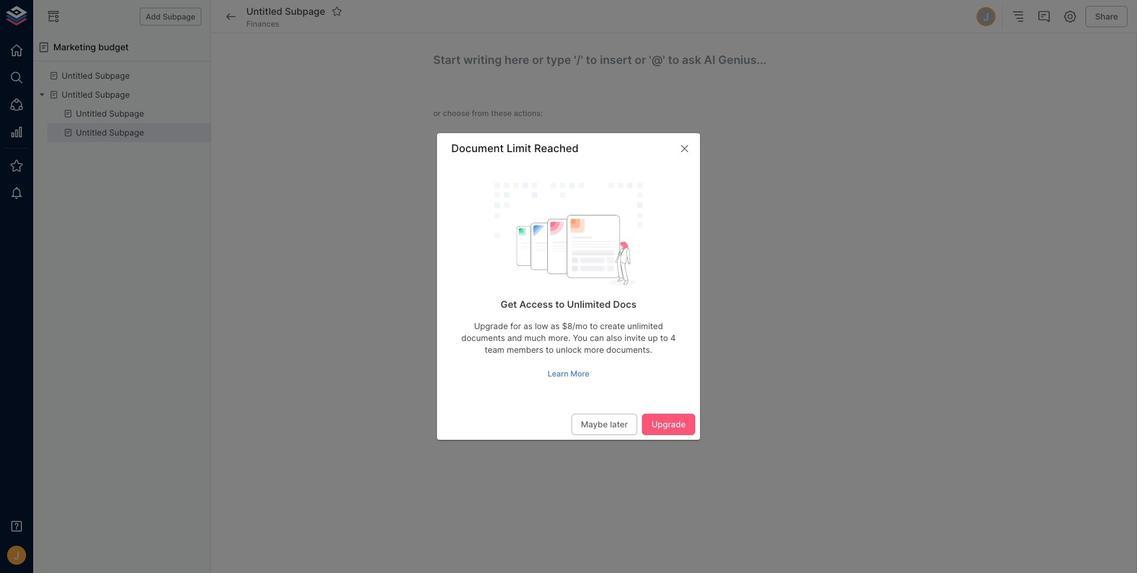 Task type: locate. For each thing, give the bounding box(es) containing it.
table of contents image
[[1012, 9, 1026, 24]]

dialog
[[437, 133, 700, 441]]

favorite image
[[332, 6, 343, 17]]

hide wiki image
[[46, 9, 60, 24]]



Task type: describe. For each thing, give the bounding box(es) containing it.
comments image
[[1038, 9, 1052, 24]]

go back image
[[224, 9, 238, 24]]

settings image
[[1064, 9, 1078, 24]]



